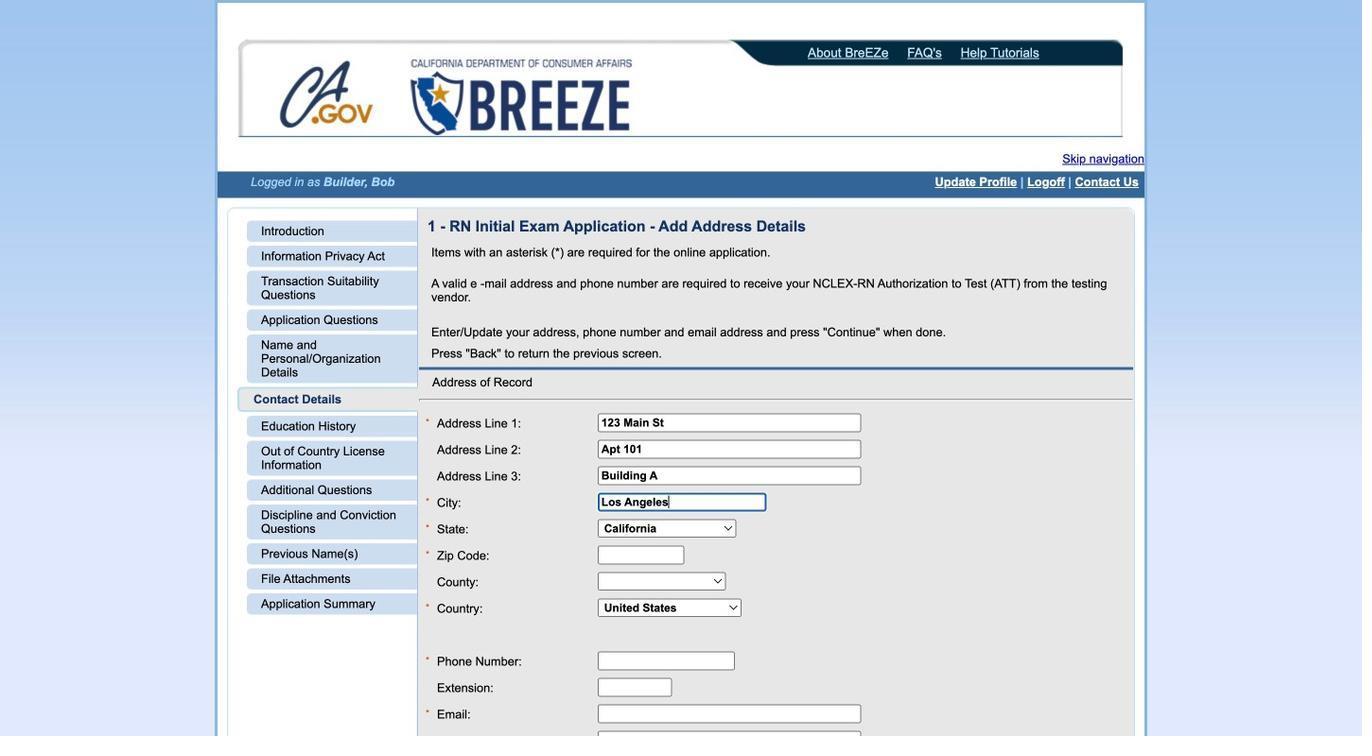 Task type: locate. For each thing, give the bounding box(es) containing it.
state of california breeze image
[[407, 60, 636, 135]]

None text field
[[598, 414, 861, 433], [598, 467, 861, 486], [598, 652, 735, 671], [598, 414, 861, 433], [598, 467, 861, 486], [598, 652, 735, 671]]

None text field
[[598, 440, 861, 459], [598, 493, 767, 512], [598, 546, 684, 565], [598, 679, 672, 697], [598, 705, 861, 724], [598, 732, 861, 737], [598, 440, 861, 459], [598, 493, 767, 512], [598, 546, 684, 565], [598, 679, 672, 697], [598, 705, 861, 724], [598, 732, 861, 737]]



Task type: describe. For each thing, give the bounding box(es) containing it.
ca.gov image
[[279, 60, 376, 133]]



